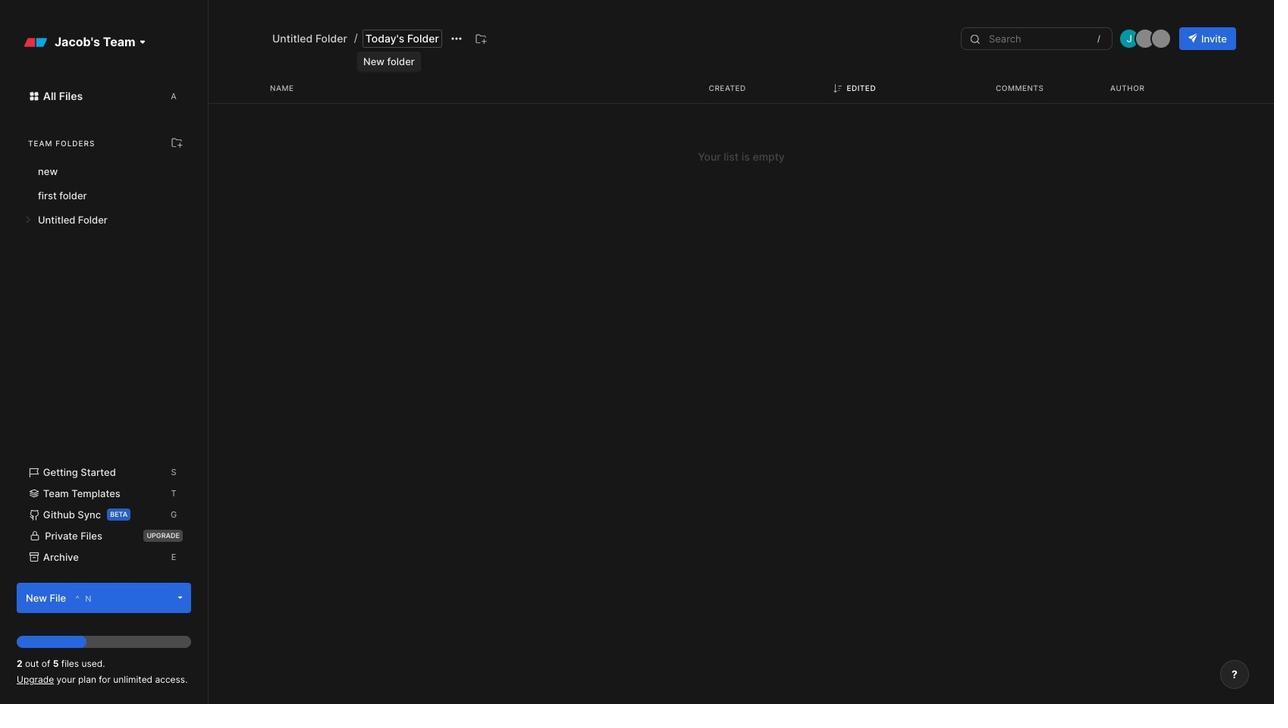 Task type: describe. For each thing, give the bounding box(es) containing it.
Search  text field
[[988, 32, 1103, 46]]



Task type: vqa. For each thing, say whether or not it's contained in the screenshot.
FOLDER to the top
no



